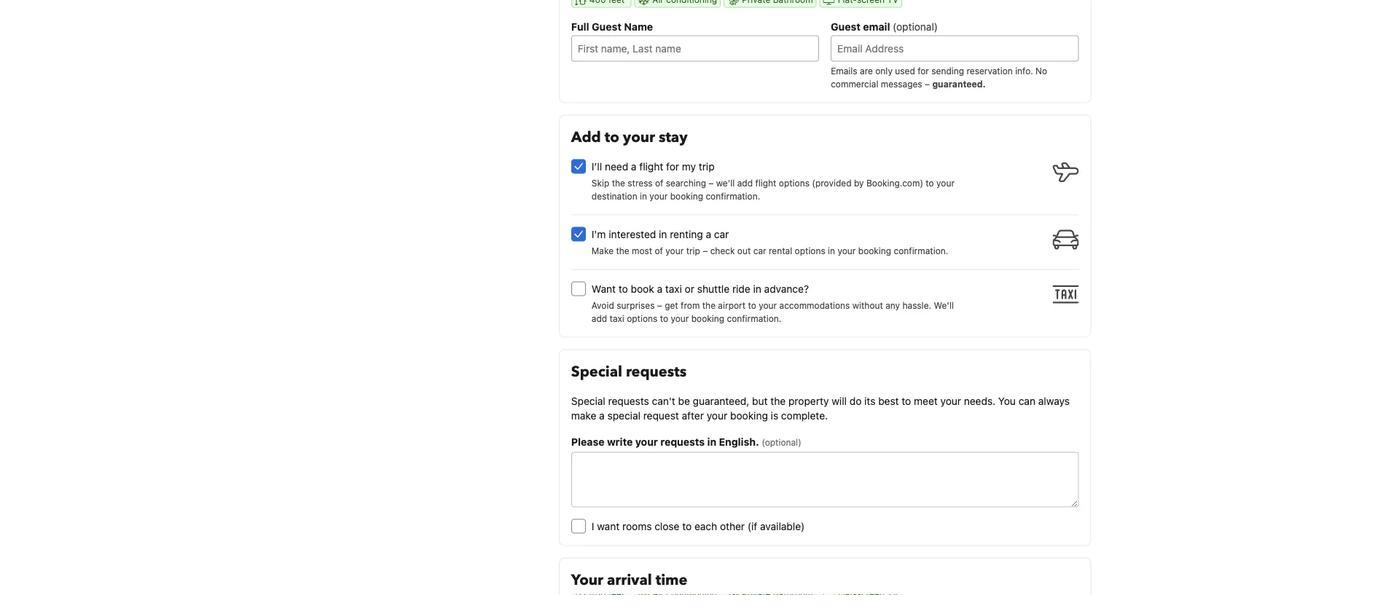 Task type: describe. For each thing, give the bounding box(es) containing it.
in left english.
[[708, 436, 717, 448]]

your down stress
[[650, 191, 668, 202]]

book
[[631, 283, 655, 295]]

used
[[896, 66, 916, 76]]

to down ride
[[748, 301, 757, 311]]

guest email (optional)
[[831, 21, 938, 33]]

can't
[[652, 395, 676, 407]]

searching
[[666, 178, 706, 189]]

please write your requests in english. (optional)
[[571, 436, 802, 448]]

time
[[656, 571, 688, 591]]

email
[[863, 21, 891, 33]]

airport
[[718, 301, 746, 311]]

your
[[571, 571, 604, 591]]

complete.
[[782, 410, 828, 422]]

flight inside skip the stress of searching – we'll add flight options (provided by booking.com) to your destination in your booking confirmation.
[[756, 178, 777, 189]]

add
[[571, 127, 601, 147]]

stay
[[659, 127, 688, 147]]

available)
[[761, 521, 805, 533]]

booking up without
[[859, 246, 892, 256]]

1 vertical spatial trip
[[687, 246, 701, 256]]

any
[[886, 301, 900, 311]]

rooms
[[623, 521, 652, 533]]

need
[[605, 160, 629, 173]]

(if
[[748, 521, 758, 533]]

commercial
[[831, 79, 879, 89]]

your up without
[[838, 246, 856, 256]]

make the most of your trip – check out car rental options in your booking confirmation.
[[592, 246, 949, 256]]

confirmation. inside skip the stress of searching – we'll add flight options (provided by booking.com) to your destination in your booking confirmation.
[[706, 191, 761, 202]]

my
[[682, 160, 696, 173]]

0 vertical spatial trip
[[699, 160, 715, 173]]

make
[[592, 246, 614, 256]]

meet
[[914, 395, 938, 407]]

group containing i'll need a flight for my trip
[[571, 154, 1085, 326]]

be
[[678, 395, 690, 407]]

request
[[644, 410, 679, 422]]

i'll
[[592, 160, 602, 173]]

from
[[681, 301, 700, 311]]

to inside special requests can't be guaranteed, but the property will do its best to meet your needs. you can always make a special request after your booking is complete.
[[902, 395, 912, 407]]

after
[[682, 410, 704, 422]]

options inside skip the stress of searching – we'll add flight options (provided by booking.com) to your destination in your booking confirmation.
[[779, 178, 810, 189]]

your right booking.com) in the top right of the page
[[937, 178, 955, 189]]

no
[[1036, 66, 1048, 76]]

to right add
[[605, 127, 620, 147]]

special for special requests
[[571, 362, 623, 382]]

your arrival time
[[571, 571, 688, 591]]

name
[[624, 21, 653, 33]]

a up check
[[706, 228, 712, 240]]

close
[[655, 521, 680, 533]]

most
[[632, 246, 653, 256]]

options inside avoid surprises – get from the airport to your accommodations without any hassle. we'll add taxi options to your booking confirmation.
[[627, 314, 658, 324]]

make
[[571, 410, 597, 422]]

booking inside skip the stress of searching – we'll add flight options (provided by booking.com) to your destination in your booking confirmation.
[[671, 191, 704, 202]]

get
[[665, 301, 679, 311]]

we'll
[[716, 178, 735, 189]]

want
[[597, 521, 620, 533]]

(optional) inside please write your requests in english. (optional)
[[762, 438, 802, 448]]

taxi inside avoid surprises – get from the airport to your accommodations without any hassle. we'll add taxi options to your booking confirmation.
[[610, 314, 625, 324]]

your right the meet on the right bottom of page
[[941, 395, 962, 407]]

english.
[[719, 436, 759, 448]]

emails are only used for sending reservation info. no commercial messages –
[[831, 66, 1048, 89]]

to inside skip the stress of searching – we'll add flight options (provided by booking.com) to your destination in your booking confirmation.
[[926, 178, 934, 189]]

1 guest from the left
[[592, 21, 622, 33]]

in right rental at the right of the page
[[828, 246, 836, 256]]

requests for special requests can't be guaranteed, but the property will do its best to meet your needs. you can always make a special request after your booking is complete.
[[608, 395, 649, 407]]

booking inside avoid surprises – get from the airport to your accommodations without any hassle. we'll add taxi options to your booking confirmation.
[[692, 314, 725, 324]]

info.
[[1016, 66, 1034, 76]]

full guest name
[[571, 21, 653, 33]]

the left most
[[616, 246, 630, 256]]

your right write
[[636, 436, 658, 448]]

to left book
[[619, 283, 628, 295]]

booking inside special requests can't be guaranteed, but the property will do its best to meet your needs. you can always make a special request after your booking is complete.
[[731, 410, 768, 422]]

best
[[879, 395, 899, 407]]

check
[[711, 246, 735, 256]]

interested
[[609, 228, 656, 240]]

out
[[738, 246, 751, 256]]

reservation
[[967, 66, 1013, 76]]

guaranteed,
[[693, 395, 750, 407]]

special
[[608, 410, 641, 422]]

arrival
[[607, 571, 652, 591]]

or
[[685, 283, 695, 295]]

your up i'll need a flight for my trip
[[623, 127, 655, 147]]

advance?
[[765, 283, 809, 295]]

your down 'get'
[[671, 314, 689, 324]]

destination
[[592, 191, 638, 202]]

i'm interested in renting a car
[[592, 228, 729, 240]]

– inside avoid surprises – get from the airport to your accommodations without any hassle. we'll add taxi options to your booking confirmation.
[[657, 301, 663, 311]]

do
[[850, 395, 862, 407]]

stress
[[628, 178, 653, 189]]

we'll
[[934, 301, 954, 311]]

each
[[695, 521, 718, 533]]

add to your stay
[[571, 127, 688, 147]]

will
[[832, 395, 847, 407]]

a right book
[[657, 283, 663, 295]]

emails
[[831, 66, 858, 76]]

0 vertical spatial flight
[[640, 160, 664, 173]]



Task type: vqa. For each thing, say whether or not it's contained in the screenshot.
email
yes



Task type: locate. For each thing, give the bounding box(es) containing it.
None text field
[[571, 452, 1079, 508]]

confirmation. inside avoid surprises – get from the airport to your accommodations without any hassle. we'll add taxi options to your booking confirmation.
[[727, 314, 782, 324]]

special
[[571, 362, 623, 382], [571, 395, 606, 407]]

–
[[925, 79, 930, 89], [709, 178, 714, 189], [703, 246, 708, 256], [657, 301, 663, 311]]

your down guaranteed, on the right bottom
[[707, 410, 728, 422]]

requests for special requests
[[626, 362, 687, 382]]

0 vertical spatial for
[[918, 66, 930, 76]]

ride
[[733, 283, 751, 295]]

car up check
[[714, 228, 729, 240]]

the up destination on the left top of the page
[[612, 178, 625, 189]]

1 vertical spatial for
[[666, 160, 680, 173]]

1 horizontal spatial guest
[[831, 21, 861, 33]]

in right ride
[[754, 283, 762, 295]]

property
[[789, 395, 829, 407]]

car
[[714, 228, 729, 240], [754, 246, 767, 256]]

0 vertical spatial taxi
[[666, 283, 682, 295]]

trip
[[699, 160, 715, 173], [687, 246, 701, 256]]

0 vertical spatial special
[[571, 362, 623, 382]]

you
[[999, 395, 1016, 407]]

add inside avoid surprises – get from the airport to your accommodations without any hassle. we'll add taxi options to your booking confirmation.
[[592, 314, 607, 324]]

want to book a taxi or shuttle ride in advance?
[[592, 283, 809, 295]]

0 horizontal spatial for
[[666, 160, 680, 173]]

in
[[640, 191, 647, 202], [659, 228, 667, 240], [828, 246, 836, 256], [754, 283, 762, 295], [708, 436, 717, 448]]

1 vertical spatial (optional)
[[762, 438, 802, 448]]

2 vertical spatial requests
[[661, 436, 705, 448]]

of
[[655, 178, 664, 189], [655, 246, 663, 256]]

2 special from the top
[[571, 395, 606, 407]]

0 horizontal spatial taxi
[[610, 314, 625, 324]]

your down renting
[[666, 246, 684, 256]]

is
[[771, 410, 779, 422]]

0 horizontal spatial (optional)
[[762, 438, 802, 448]]

the inside avoid surprises – get from the airport to your accommodations without any hassle. we'll add taxi options to your booking confirmation.
[[703, 301, 716, 311]]

but
[[752, 395, 768, 407]]

taxi
[[666, 283, 682, 295], [610, 314, 625, 324]]

can
[[1019, 395, 1036, 407]]

1 horizontal spatial flight
[[756, 178, 777, 189]]

of inside skip the stress of searching – we'll add flight options (provided by booking.com) to your destination in your booking confirmation.
[[655, 178, 664, 189]]

1 of from the top
[[655, 178, 664, 189]]

the inside skip the stress of searching – we'll add flight options (provided by booking.com) to your destination in your booking confirmation.
[[612, 178, 625, 189]]

trip right my
[[699, 160, 715, 173]]

by
[[854, 178, 864, 189]]

1 horizontal spatial add
[[738, 178, 753, 189]]

add inside skip the stress of searching – we'll add flight options (provided by booking.com) to your destination in your booking confirmation.
[[738, 178, 753, 189]]

other
[[720, 521, 745, 533]]

for left my
[[666, 160, 680, 173]]

confirmation. down we'll
[[706, 191, 761, 202]]

0 vertical spatial confirmation.
[[706, 191, 761, 202]]

guest
[[592, 21, 622, 33], [831, 21, 861, 33]]

0 vertical spatial add
[[738, 178, 753, 189]]

0 vertical spatial options
[[779, 178, 810, 189]]

rental
[[769, 246, 793, 256]]

1 vertical spatial special
[[571, 395, 606, 407]]

guest right 'full' at the left top of the page
[[592, 21, 622, 33]]

booking down but on the bottom right of the page
[[731, 410, 768, 422]]

renting
[[670, 228, 703, 240]]

taxi down avoid
[[610, 314, 625, 324]]

Full Guest Name text field
[[571, 35, 820, 62]]

requests down after
[[661, 436, 705, 448]]

for for my
[[666, 160, 680, 173]]

confirmation. down airport
[[727, 314, 782, 324]]

options left (provided
[[779, 178, 810, 189]]

1 horizontal spatial (optional)
[[893, 21, 938, 33]]

0 horizontal spatial car
[[714, 228, 729, 240]]

group
[[571, 154, 1085, 326]]

special inside special requests can't be guaranteed, but the property will do its best to meet your needs. you can always make a special request after your booking is complete.
[[571, 395, 606, 407]]

of right most
[[655, 246, 663, 256]]

0 horizontal spatial flight
[[640, 160, 664, 173]]

i
[[592, 521, 595, 533]]

flight up stress
[[640, 160, 664, 173]]

0 vertical spatial (optional)
[[893, 21, 938, 33]]

in down stress
[[640, 191, 647, 202]]

confirmation.
[[706, 191, 761, 202], [894, 246, 949, 256], [727, 314, 782, 324]]

2 guest from the left
[[831, 21, 861, 33]]

options down surprises at left bottom
[[627, 314, 658, 324]]

1 vertical spatial confirmation.
[[894, 246, 949, 256]]

skip
[[592, 178, 610, 189]]

1 vertical spatial options
[[795, 246, 826, 256]]

requests up special
[[608, 395, 649, 407]]

requests
[[626, 362, 687, 382], [608, 395, 649, 407], [661, 436, 705, 448]]

a
[[631, 160, 637, 173], [706, 228, 712, 240], [657, 283, 663, 295], [599, 410, 605, 422]]

guaranteed.
[[933, 79, 986, 89]]

2 of from the top
[[655, 246, 663, 256]]

add right we'll
[[738, 178, 753, 189]]

its
[[865, 395, 876, 407]]

please
[[571, 436, 605, 448]]

add down avoid
[[592, 314, 607, 324]]

only
[[876, 66, 893, 76]]

of for renting
[[655, 246, 663, 256]]

(optional) right email
[[893, 21, 938, 33]]

the down shuttle
[[703, 301, 716, 311]]

your
[[623, 127, 655, 147], [937, 178, 955, 189], [650, 191, 668, 202], [666, 246, 684, 256], [838, 246, 856, 256], [759, 301, 777, 311], [671, 314, 689, 324], [941, 395, 962, 407], [707, 410, 728, 422], [636, 436, 658, 448]]

1 vertical spatial taxi
[[610, 314, 625, 324]]

– right messages
[[925, 79, 930, 89]]

always
[[1039, 395, 1070, 407]]

your down advance?
[[759, 301, 777, 311]]

of for flight
[[655, 178, 664, 189]]

to down 'get'
[[660, 314, 669, 324]]

1 special from the top
[[571, 362, 623, 382]]

1 vertical spatial car
[[754, 246, 767, 256]]

options right rental at the right of the page
[[795, 246, 826, 256]]

1 vertical spatial add
[[592, 314, 607, 324]]

– left 'get'
[[657, 301, 663, 311]]

needs.
[[964, 395, 996, 407]]

1 vertical spatial flight
[[756, 178, 777, 189]]

options
[[779, 178, 810, 189], [795, 246, 826, 256], [627, 314, 658, 324]]

Email Address text field
[[831, 35, 1079, 62]]

0 horizontal spatial guest
[[592, 21, 622, 33]]

shuttle
[[698, 283, 730, 295]]

in inside skip the stress of searching – we'll add flight options (provided by booking.com) to your destination in your booking confirmation.
[[640, 191, 647, 202]]

(provided
[[812, 178, 852, 189]]

full
[[571, 21, 590, 33]]

flight
[[640, 160, 664, 173], [756, 178, 777, 189]]

0 vertical spatial requests
[[626, 362, 687, 382]]

1 horizontal spatial for
[[918, 66, 930, 76]]

surprises
[[617, 301, 655, 311]]

booking down searching
[[671, 191, 704, 202]]

– left we'll
[[709, 178, 714, 189]]

taxi left or
[[666, 283, 682, 295]]

i'll need a flight for my trip
[[592, 160, 715, 173]]

booking down from
[[692, 314, 725, 324]]

1 vertical spatial requests
[[608, 395, 649, 407]]

0 horizontal spatial add
[[592, 314, 607, 324]]

2 vertical spatial options
[[627, 314, 658, 324]]

(optional) down is
[[762, 438, 802, 448]]

in left renting
[[659, 228, 667, 240]]

requests inside special requests can't be guaranteed, but the property will do its best to meet your needs. you can always make a special request after your booking is complete.
[[608, 395, 649, 407]]

1 vertical spatial of
[[655, 246, 663, 256]]

confirmation. up hassle.
[[894, 246, 949, 256]]

accommodations
[[780, 301, 850, 311]]

hassle.
[[903, 301, 932, 311]]

car right out
[[754, 246, 767, 256]]

– inside skip the stress of searching – we'll add flight options (provided by booking.com) to your destination in your booking confirmation.
[[709, 178, 714, 189]]

without
[[853, 301, 884, 311]]

2 vertical spatial confirmation.
[[727, 314, 782, 324]]

to right booking.com) in the top right of the page
[[926, 178, 934, 189]]

booking.com)
[[867, 178, 924, 189]]

for inside "emails are only used for sending reservation info. no commercial messages –"
[[918, 66, 930, 76]]

special requests
[[571, 362, 687, 382]]

to right best
[[902, 395, 912, 407]]

i'm
[[592, 228, 606, 240]]

avoid
[[592, 301, 614, 311]]

(optional)
[[893, 21, 938, 33], [762, 438, 802, 448]]

0 vertical spatial car
[[714, 228, 729, 240]]

requests up can't
[[626, 362, 687, 382]]

– left check
[[703, 246, 708, 256]]

guest left email
[[831, 21, 861, 33]]

for right the used
[[918, 66, 930, 76]]

write
[[607, 436, 633, 448]]

flight right we'll
[[756, 178, 777, 189]]

– inside "emails are only used for sending reservation info. no commercial messages –"
[[925, 79, 930, 89]]

messages
[[881, 79, 923, 89]]

i want rooms close to each other (if available)
[[592, 521, 805, 533]]

the up is
[[771, 395, 786, 407]]

to left each
[[683, 521, 692, 533]]

skip the stress of searching – we'll add flight options (provided by booking.com) to your destination in your booking confirmation.
[[592, 178, 955, 202]]

for for sending
[[918, 66, 930, 76]]

special requests can't be guaranteed, but the property will do its best to meet your needs. you can always make a special request after your booking is complete.
[[571, 395, 1070, 422]]

the inside special requests can't be guaranteed, but the property will do its best to meet your needs. you can always make a special request after your booking is complete.
[[771, 395, 786, 407]]

0 vertical spatial of
[[655, 178, 664, 189]]

booking
[[671, 191, 704, 202], [859, 246, 892, 256], [692, 314, 725, 324], [731, 410, 768, 422]]

avoid surprises – get from the airport to your accommodations without any hassle. we'll add taxi options to your booking confirmation.
[[592, 301, 954, 324]]

1 horizontal spatial car
[[754, 246, 767, 256]]

1 horizontal spatial taxi
[[666, 283, 682, 295]]

are
[[860, 66, 873, 76]]

a right need
[[631, 160, 637, 173]]

want
[[592, 283, 616, 295]]

the
[[612, 178, 625, 189], [616, 246, 630, 256], [703, 301, 716, 311], [771, 395, 786, 407]]

trip down renting
[[687, 246, 701, 256]]

a inside special requests can't be guaranteed, but the property will do its best to meet your needs. you can always make a special request after your booking is complete.
[[599, 410, 605, 422]]

sending
[[932, 66, 965, 76]]

of down i'll need a flight for my trip
[[655, 178, 664, 189]]

a right make
[[599, 410, 605, 422]]

special for special requests can't be guaranteed, but the property will do its best to meet your needs. you can always make a special request after your booking is complete.
[[571, 395, 606, 407]]



